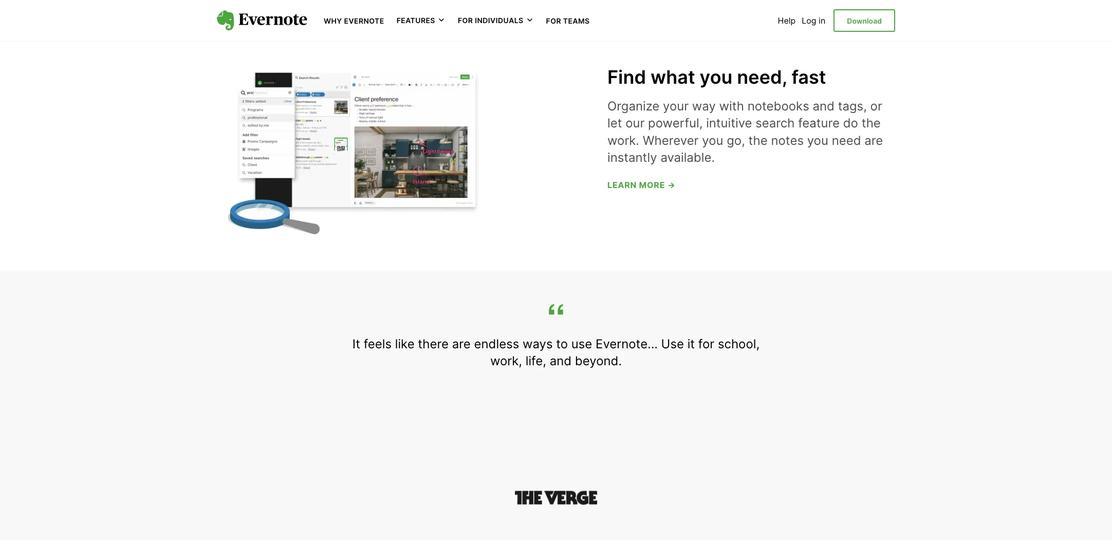 Task type: describe. For each thing, give the bounding box(es) containing it.
download link
[[834, 9, 895, 32]]

organize
[[607, 98, 659, 113]]

it
[[687, 336, 695, 351]]

why
[[324, 16, 342, 25]]

endless
[[474, 336, 519, 351]]

go,
[[727, 133, 745, 148]]

find what you need, fast
[[607, 66, 826, 88]]

it feels like there are endless ways to use evernote… use it for school, work, life, and beyond.
[[352, 336, 760, 369]]

individuals
[[475, 16, 523, 25]]

like
[[395, 336, 415, 351]]

features
[[397, 16, 435, 25]]

life,
[[526, 354, 546, 369]]

help
[[778, 15, 796, 26]]

you down feature
[[807, 133, 828, 148]]

→
[[667, 180, 676, 190]]

for individuals button
[[458, 15, 534, 26]]

and inside it feels like there are endless ways to use evernote… use it for school, work, life, and beyond.
[[550, 354, 572, 369]]

are inside organize your way with notebooks and tags, or let our powerful, intuitive search feature do the work. wherever you go, the notes you need are instantly available.
[[864, 133, 883, 148]]

your
[[663, 98, 689, 113]]

in
[[819, 15, 825, 26]]

for
[[698, 336, 714, 351]]

use
[[661, 336, 684, 351]]

why evernote link
[[324, 15, 384, 26]]

for individuals
[[458, 16, 523, 25]]

features button
[[397, 15, 445, 26]]

download
[[847, 16, 882, 25]]

for teams link
[[546, 15, 590, 26]]

for teams
[[546, 16, 590, 25]]

you left go,
[[702, 133, 723, 148]]

and inside organize your way with notebooks and tags, or let our powerful, intuitive search feature do the work. wherever you go, the notes you need are instantly available.
[[813, 98, 835, 113]]

it
[[352, 336, 360, 351]]

with
[[719, 98, 744, 113]]

intuitive
[[706, 116, 752, 131]]

instantly
[[607, 150, 657, 165]]

teams
[[563, 16, 590, 25]]

learn
[[607, 180, 637, 190]]

for for for teams
[[546, 16, 561, 25]]

the verge logo image
[[515, 489, 597, 507]]

school,
[[718, 336, 760, 351]]

use
[[571, 336, 592, 351]]

for for for individuals
[[458, 16, 473, 25]]



Task type: locate. For each thing, give the bounding box(es) containing it.
0 horizontal spatial for
[[458, 16, 473, 25]]

help link
[[778, 15, 796, 26]]

and down to
[[550, 354, 572, 369]]

work,
[[490, 354, 522, 369]]

ways
[[523, 336, 553, 351]]

feature
[[798, 116, 840, 131]]

notes
[[771, 133, 804, 148]]

and up feature
[[813, 98, 835, 113]]

log in
[[802, 15, 825, 26]]

there
[[418, 336, 449, 351]]

tags,
[[838, 98, 867, 113]]

do
[[843, 116, 858, 131]]

0 horizontal spatial are
[[452, 336, 471, 351]]

feels
[[364, 336, 392, 351]]

learn more → link
[[607, 180, 676, 190]]

or
[[870, 98, 882, 113]]

beyond.
[[575, 354, 622, 369]]

evernote…
[[596, 336, 658, 351]]

wherever
[[643, 133, 699, 148]]

are inside it feels like there are endless ways to use evernote… use it for school, work, life, and beyond.
[[452, 336, 471, 351]]

the down or
[[862, 116, 881, 131]]

and
[[813, 98, 835, 113], [550, 354, 572, 369]]

more
[[639, 180, 665, 190]]

search evernote feature showcase image
[[217, 60, 484, 238]]

1 horizontal spatial for
[[546, 16, 561, 25]]

let
[[607, 116, 622, 131]]

for left teams
[[546, 16, 561, 25]]

are right need
[[864, 133, 883, 148]]

log
[[802, 15, 816, 26]]

1 horizontal spatial are
[[864, 133, 883, 148]]

available.
[[661, 150, 715, 165]]

for inside button
[[458, 16, 473, 25]]

search
[[756, 116, 795, 131]]

what
[[651, 66, 695, 88]]

why evernote
[[324, 16, 384, 25]]

0 vertical spatial the
[[862, 116, 881, 131]]

the
[[862, 116, 881, 131], [749, 133, 768, 148]]

0 horizontal spatial and
[[550, 354, 572, 369]]

fast
[[792, 66, 826, 88]]

for left individuals
[[458, 16, 473, 25]]

1 vertical spatial are
[[452, 336, 471, 351]]

organize your way with notebooks and tags, or let our powerful, intuitive search feature do the work. wherever you go, the notes you need are instantly available.
[[607, 98, 883, 165]]

the right go,
[[749, 133, 768, 148]]

1 horizontal spatial the
[[862, 116, 881, 131]]

work.
[[607, 133, 639, 148]]

1 horizontal spatial and
[[813, 98, 835, 113]]

0 horizontal spatial the
[[749, 133, 768, 148]]

1 vertical spatial the
[[749, 133, 768, 148]]

are
[[864, 133, 883, 148], [452, 336, 471, 351]]

notebooks
[[748, 98, 809, 113]]

you
[[700, 66, 733, 88], [702, 133, 723, 148], [807, 133, 828, 148]]

are right there at bottom
[[452, 336, 471, 351]]

find
[[607, 66, 646, 88]]

need
[[832, 133, 861, 148]]

powerful,
[[648, 116, 703, 131]]

0 vertical spatial and
[[813, 98, 835, 113]]

our
[[625, 116, 645, 131]]

0 vertical spatial are
[[864, 133, 883, 148]]

you up "way"
[[700, 66, 733, 88]]

evernote
[[344, 16, 384, 25]]

to
[[556, 336, 568, 351]]

need,
[[737, 66, 787, 88]]

learn more →
[[607, 180, 676, 190]]

log in link
[[802, 15, 825, 26]]

for
[[458, 16, 473, 25], [546, 16, 561, 25]]

evernote logo image
[[217, 10, 307, 31]]

way
[[692, 98, 716, 113]]

1 vertical spatial and
[[550, 354, 572, 369]]



Task type: vqa. For each thing, say whether or not it's contained in the screenshot.
is inside the Before you begin, it's helpful to ask yourself a few questions about your paper-based documents and decide what you can do with them. This chart is a great place to start.
no



